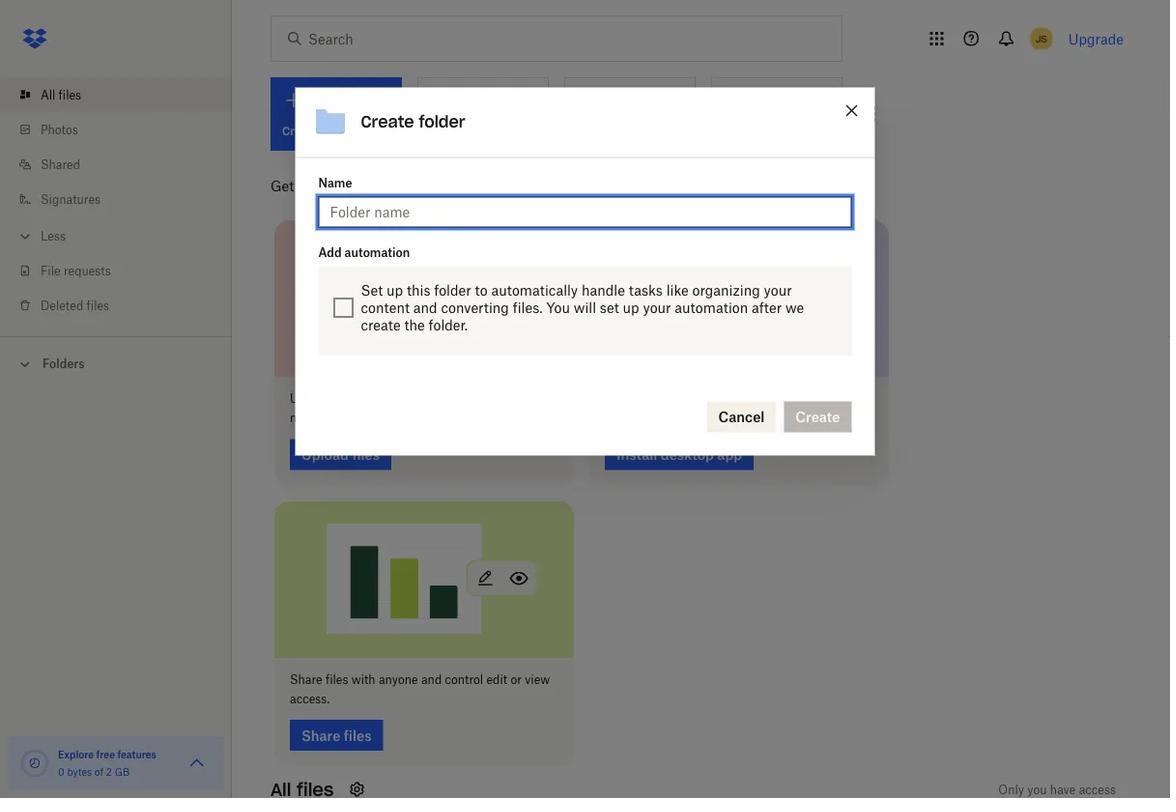 Task type: describe. For each thing, give the bounding box(es) containing it.
explore
[[58, 749, 94, 761]]

create folder dialog
[[295, 88, 875, 456]]

files.
[[513, 300, 543, 316]]

and inside install on desktop to work on files offline and stay synced.
[[831, 392, 851, 406]]

after
[[752, 300, 782, 316]]

install
[[605, 392, 639, 406]]

only you have access
[[999, 783, 1117, 797]]

access.
[[290, 692, 330, 706]]

like
[[667, 282, 689, 299]]

to inside install on desktop to work on files offline and stay synced.
[[706, 392, 717, 406]]

create
[[361, 317, 401, 334]]

will
[[574, 300, 597, 316]]

Name text field
[[330, 202, 841, 223]]

list containing all files
[[0, 66, 232, 336]]

files for upload files and folders to edit, share, sign, and more.
[[333, 392, 355, 406]]

deleted
[[41, 298, 83, 313]]

bytes
[[67, 766, 92, 778]]

file
[[41, 263, 61, 278]]

and inside share files with anyone and control edit or view access.
[[421, 672, 442, 687]]

automation inside the "set up this folder to automatically handle tasks like organizing your content and converting files. you will set up your automation after we create the folder."
[[675, 300, 749, 316]]

cancel
[[719, 409, 765, 425]]

converting
[[441, 300, 509, 316]]

dropbox
[[380, 177, 434, 194]]

access
[[1080, 783, 1117, 797]]

and left folders
[[358, 392, 379, 406]]

you
[[1028, 783, 1048, 797]]

the
[[405, 317, 425, 334]]

all files
[[41, 87, 81, 102]]

work
[[720, 392, 747, 406]]

create folder
[[361, 112, 466, 132]]

share
[[290, 672, 323, 687]]

view
[[525, 672, 550, 687]]

less image
[[15, 227, 35, 246]]

only
[[999, 783, 1025, 797]]

folder inside the "set up this folder to automatically handle tasks like organizing your content and converting files. you will set up your automation after we create the folder."
[[434, 282, 471, 299]]

all files list item
[[0, 77, 232, 112]]

to for folder
[[475, 282, 488, 299]]

0 horizontal spatial automation
[[345, 246, 410, 260]]

quota usage element
[[19, 748, 50, 779]]

gb
[[115, 766, 130, 778]]

set up this folder to automatically handle tasks like organizing your content and converting files. you will set up your automation after we create the folder.
[[361, 282, 805, 334]]

shared
[[41, 157, 80, 172]]

folders
[[382, 392, 420, 406]]

0 vertical spatial folder
[[419, 112, 466, 132]]

content
[[361, 300, 410, 316]]

and inside the "set up this folder to automatically handle tasks like organizing your content and converting files. you will set up your automation after we create the folder."
[[414, 300, 438, 316]]

photos
[[41, 122, 78, 137]]

share,
[[464, 392, 497, 406]]

shared link
[[15, 147, 232, 182]]

desktop
[[659, 392, 703, 406]]

add
[[319, 246, 342, 260]]

deleted files link
[[15, 288, 232, 323]]

create
[[361, 112, 414, 132]]

explore free features 0 bytes of 2 gb
[[58, 749, 156, 778]]

upgrade link
[[1069, 30, 1124, 47]]

stay
[[605, 411, 628, 425]]

files for share files with anyone and control edit or view access.
[[326, 672, 348, 687]]

automatically
[[492, 282, 578, 299]]

organizing
[[693, 282, 761, 299]]

this
[[407, 282, 431, 299]]



Task type: vqa. For each thing, say whether or not it's contained in the screenshot.
phone
no



Task type: locate. For each thing, give the bounding box(es) containing it.
1 horizontal spatial to
[[475, 282, 488, 299]]

1 vertical spatial with
[[352, 672, 376, 687]]

folder
[[419, 112, 466, 132], [434, 282, 471, 299]]

upload files and folders to edit, share, sign, and more.
[[290, 392, 549, 425]]

synced.
[[631, 411, 673, 425]]

0 horizontal spatial up
[[387, 282, 403, 299]]

folders button
[[0, 349, 232, 378]]

more.
[[290, 411, 321, 425]]

tasks
[[629, 282, 663, 299]]

your
[[764, 282, 792, 299], [643, 300, 671, 316]]

deleted files
[[41, 298, 109, 313]]

files right deleted
[[87, 298, 109, 313]]

files inside upload files and folders to edit, share, sign, and more.
[[333, 392, 355, 406]]

0 vertical spatial automation
[[345, 246, 410, 260]]

with right started
[[348, 177, 376, 194]]

folders
[[43, 357, 85, 371]]

files left offline
[[767, 392, 790, 406]]

files inside share files with anyone and control edit or view access.
[[326, 672, 348, 687]]

photos link
[[15, 112, 232, 147]]

to
[[475, 282, 488, 299], [423, 392, 434, 406], [706, 392, 717, 406]]

upload
[[290, 392, 329, 406]]

2
[[106, 766, 112, 778]]

1 horizontal spatial on
[[750, 392, 764, 406]]

we
[[786, 300, 805, 316]]

and right offline
[[831, 392, 851, 406]]

get started with dropbox
[[271, 177, 434, 194]]

cancel button
[[707, 402, 777, 433]]

and
[[414, 300, 438, 316], [358, 392, 379, 406], [529, 392, 549, 406], [831, 392, 851, 406], [421, 672, 442, 687]]

files right share
[[326, 672, 348, 687]]

with left anyone
[[352, 672, 376, 687]]

sign,
[[500, 392, 526, 406]]

with
[[348, 177, 376, 194], [352, 672, 376, 687]]

set
[[361, 282, 383, 299]]

on right work
[[750, 392, 764, 406]]

folder right the create
[[419, 112, 466, 132]]

dropbox image
[[15, 19, 54, 58]]

edit
[[487, 672, 508, 687]]

file requests link
[[15, 253, 232, 288]]

all
[[41, 87, 55, 102]]

1 horizontal spatial up
[[623, 300, 640, 316]]

add automation
[[319, 246, 410, 260]]

with for started
[[348, 177, 376, 194]]

folder.
[[429, 317, 468, 334]]

set
[[600, 300, 619, 316]]

files for all files
[[59, 87, 81, 102]]

up right set
[[623, 300, 640, 316]]

0 horizontal spatial to
[[423, 392, 434, 406]]

your up after
[[764, 282, 792, 299]]

files right all
[[59, 87, 81, 102]]

signatures
[[41, 192, 101, 206]]

automation down organizing
[[675, 300, 749, 316]]

2 on from the left
[[750, 392, 764, 406]]

name
[[319, 176, 352, 191]]

files inside 'link'
[[59, 87, 81, 102]]

anyone
[[379, 672, 418, 687]]

free
[[96, 749, 115, 761]]

to left edit,
[[423, 392, 434, 406]]

0
[[58, 766, 64, 778]]

and left control
[[421, 672, 442, 687]]

on up synced.
[[642, 392, 656, 406]]

0 vertical spatial up
[[387, 282, 403, 299]]

requests
[[64, 263, 111, 278]]

0 horizontal spatial on
[[642, 392, 656, 406]]

folder up converting
[[434, 282, 471, 299]]

started
[[298, 177, 344, 194]]

1 vertical spatial your
[[643, 300, 671, 316]]

0 vertical spatial with
[[348, 177, 376, 194]]

file requests
[[41, 263, 111, 278]]

files right upload
[[333, 392, 355, 406]]

1 horizontal spatial automation
[[675, 300, 749, 316]]

0 vertical spatial your
[[764, 282, 792, 299]]

2 horizontal spatial to
[[706, 392, 717, 406]]

list
[[0, 66, 232, 336]]

your down tasks
[[643, 300, 671, 316]]

edit,
[[437, 392, 461, 406]]

offline
[[793, 392, 827, 406]]

to for folders
[[423, 392, 434, 406]]

files for deleted files
[[87, 298, 109, 313]]

up up content
[[387, 282, 403, 299]]

and down this
[[414, 300, 438, 316]]

less
[[41, 229, 66, 243]]

1 vertical spatial automation
[[675, 300, 749, 316]]

and right sign,
[[529, 392, 549, 406]]

or
[[511, 672, 522, 687]]

signatures link
[[15, 182, 232, 217]]

0 horizontal spatial your
[[643, 300, 671, 316]]

on
[[642, 392, 656, 406], [750, 392, 764, 406]]

install on desktop to work on files offline and stay synced.
[[605, 392, 851, 425]]

1 vertical spatial folder
[[434, 282, 471, 299]]

with inside share files with anyone and control edit or view access.
[[352, 672, 376, 687]]

have
[[1051, 783, 1076, 797]]

to inside the "set up this folder to automatically handle tasks like organizing your content and converting files. you will set up your automation after we create the folder."
[[475, 282, 488, 299]]

features
[[117, 749, 156, 761]]

files
[[59, 87, 81, 102], [87, 298, 109, 313], [333, 392, 355, 406], [767, 392, 790, 406], [326, 672, 348, 687]]

all files link
[[15, 77, 232, 112]]

handle
[[582, 282, 625, 299]]

share files with anyone and control edit or view access.
[[290, 672, 550, 706]]

up
[[387, 282, 403, 299], [623, 300, 640, 316]]

to left work
[[706, 392, 717, 406]]

1 on from the left
[[642, 392, 656, 406]]

automation up set
[[345, 246, 410, 260]]

of
[[95, 766, 104, 778]]

to inside upload files and folders to edit, share, sign, and more.
[[423, 392, 434, 406]]

files inside install on desktop to work on files offline and stay synced.
[[767, 392, 790, 406]]

you
[[547, 300, 570, 316]]

automation
[[345, 246, 410, 260], [675, 300, 749, 316]]

with for files
[[352, 672, 376, 687]]

get
[[271, 177, 294, 194]]

control
[[445, 672, 484, 687]]

1 horizontal spatial your
[[764, 282, 792, 299]]

upgrade
[[1069, 30, 1124, 47]]

to up converting
[[475, 282, 488, 299]]

1 vertical spatial up
[[623, 300, 640, 316]]



